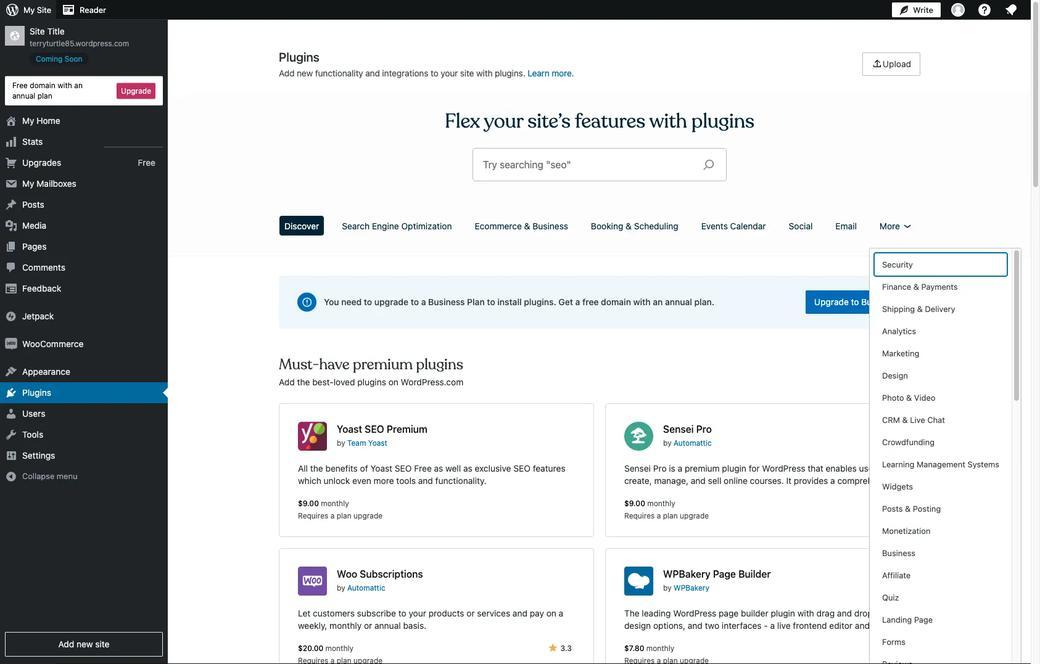 Task type: locate. For each thing, give the bounding box(es) containing it.
&
[[525, 221, 531, 231], [626, 221, 632, 231], [914, 282, 920, 292], [918, 305, 923, 314], [907, 394, 913, 403], [903, 416, 908, 425], [906, 505, 911, 514]]

upgrade for premium
[[354, 512, 383, 520]]

requires
[[298, 512, 329, 520], [625, 512, 655, 520]]

1 horizontal spatial plan
[[663, 512, 678, 520]]

upgrade for by
[[680, 512, 709, 520]]

0 horizontal spatial domain
[[30, 81, 55, 90]]

0 vertical spatial domain
[[30, 81, 55, 90]]

$9.00 monthly requires a plan upgrade for yoast seo premium
[[298, 499, 383, 520]]

on down premium
[[389, 377, 399, 387]]

1 vertical spatial plugins.
[[524, 297, 557, 308]]

0 horizontal spatial requires
[[298, 512, 329, 520]]

0 horizontal spatial plugins
[[22, 388, 51, 398]]

customers
[[313, 609, 355, 619]]

as left well
[[434, 464, 443, 474]]

settings link
[[0, 446, 168, 467]]

business up affiliate
[[883, 549, 916, 558]]

0 horizontal spatial free
[[12, 81, 28, 90]]

0 vertical spatial on
[[389, 377, 399, 387]]

1 vertical spatial posts
[[883, 505, 903, 514]]

search engine optimization
[[342, 221, 452, 231]]

discover button
[[275, 211, 329, 241]]

to
[[431, 68, 439, 78], [364, 297, 372, 308], [411, 297, 419, 308], [487, 297, 496, 308], [399, 609, 407, 619]]

1 requires from the left
[[298, 512, 329, 520]]

learning management systems button
[[875, 454, 1007, 476]]

to right integrations
[[431, 68, 439, 78]]

as up functionality.
[[464, 464, 473, 474]]

1 vertical spatial features
[[533, 464, 566, 474]]

0 horizontal spatial upgrade
[[121, 87, 151, 95]]

wpbakery
[[664, 569, 711, 581], [674, 584, 710, 593]]

to right need
[[364, 297, 372, 308]]

my left reader link
[[23, 5, 35, 15]]

yoast
[[337, 424, 362, 436], [368, 439, 388, 448], [371, 464, 393, 474]]

site inside the plugins add new functionality and integrations to your site with plugins. learn more .
[[460, 68, 474, 78]]

to inside let customers subscribe to your products or services and pay on a weekly, monthly or annual basis.
[[399, 609, 407, 619]]

1 vertical spatial an
[[653, 297, 663, 308]]

and right tools
[[418, 476, 433, 486]]

an down soon at the left top of the page
[[74, 81, 83, 90]]

your right integrations
[[441, 68, 458, 78]]

0 vertical spatial business
[[533, 221, 568, 231]]

2 requires from the left
[[625, 512, 655, 520]]

email button
[[826, 211, 867, 241]]

0 horizontal spatial new
[[77, 640, 93, 650]]

business left plan
[[429, 297, 465, 308]]

finance & payments
[[883, 282, 958, 292]]

0 vertical spatial page
[[714, 569, 736, 581]]

plugins. left learn more
[[495, 68, 526, 78]]

1 vertical spatial img image
[[5, 338, 17, 351]]

quiz button
[[875, 587, 1007, 609]]

2 horizontal spatial business
[[883, 549, 916, 558]]

of
[[360, 464, 368, 474]]

1 vertical spatial annual
[[375, 621, 401, 632]]

to left plan
[[411, 297, 419, 308]]

with inside the plugins add new functionality and integrations to your site with plugins. learn more .
[[477, 68, 493, 78]]

live
[[911, 416, 926, 425]]

img image inside "woocommerce" link
[[5, 338, 17, 351]]

ecommerce
[[475, 221, 522, 231]]

& right booking
[[626, 221, 632, 231]]

site up title
[[37, 5, 51, 15]]

1 vertical spatial all
[[298, 464, 308, 474]]

2 $9.00 monthly requires a plan upgrade from the left
[[625, 499, 709, 520]]

& inside 'button'
[[907, 394, 913, 403]]

0 vertical spatial plugins.
[[495, 68, 526, 78]]

my for my mailboxes
[[22, 179, 34, 189]]

browse all link
[[880, 376, 921, 389]]

0 horizontal spatial $9.00 monthly requires a plan upgrade
[[298, 499, 383, 520]]

plugins inside the plugins add new functionality and integrations to your site with plugins. learn more .
[[279, 49, 320, 64]]

& right ecommerce
[[525, 221, 531, 231]]

posts inside posts & posting button
[[883, 505, 903, 514]]

manage your notifications image
[[1004, 2, 1019, 17]]

1 as from the left
[[434, 464, 443, 474]]

1 horizontal spatial on
[[547, 609, 557, 619]]

1 vertical spatial business
[[429, 297, 465, 308]]

free inside free domain with an annual plan
[[12, 81, 28, 90]]

free inside all the benefits of yoast seo free as well as exclusive seo features which unlock even more tools and functionality.
[[414, 464, 432, 474]]

domain up annual plan
[[30, 81, 55, 90]]

2 vertical spatial my
[[22, 179, 34, 189]]

quiz
[[883, 594, 900, 603]]

plugin icon image
[[298, 422, 327, 451], [625, 422, 654, 451], [298, 567, 327, 596], [625, 567, 654, 596]]

& left delivery
[[918, 305, 923, 314]]

1 horizontal spatial plugins
[[416, 355, 464, 374]]

new inside the plugins add new functionality and integrations to your site with plugins. learn more .
[[297, 68, 313, 78]]

monthly inside let customers subscribe to your products or services and pay on a weekly, monthly or annual basis.
[[330, 621, 362, 632]]

0 horizontal spatial site
[[95, 640, 110, 650]]

open search image
[[694, 156, 725, 173]]

2 vertical spatial business
[[883, 549, 916, 558]]

upload
[[883, 59, 912, 69]]

page inside button
[[915, 616, 933, 625]]

free down highest hourly views 0 image
[[138, 158, 156, 168]]

$9.00 monthly requires a plan upgrade for sensei pro
[[625, 499, 709, 520]]

landing page
[[883, 616, 933, 625]]

1 horizontal spatial new
[[297, 68, 313, 78]]

0 vertical spatial img image
[[5, 311, 17, 323]]

by left team
[[337, 439, 345, 448]]

1 horizontal spatial as
[[464, 464, 473, 474]]

my for my site
[[23, 5, 35, 15]]

1 plan from the left
[[337, 512, 352, 520]]

an left plan.
[[653, 297, 663, 308]]

plugin icon image for yoast seo premium
[[298, 422, 327, 451]]

1 horizontal spatial domain
[[601, 297, 631, 308]]

0 horizontal spatial business
[[429, 297, 465, 308]]

free up annual plan
[[12, 81, 28, 90]]

0 horizontal spatial all
[[298, 464, 308, 474]]

0 vertical spatial the
[[297, 377, 310, 387]]

& left posting
[[906, 505, 911, 514]]

img image
[[5, 311, 17, 323], [5, 338, 17, 351]]

2 vertical spatial your
[[409, 609, 427, 619]]

affiliate button
[[875, 565, 1007, 587]]

by up leading
[[664, 584, 672, 593]]

0 horizontal spatial features
[[533, 464, 566, 474]]

0 vertical spatial automattic
[[674, 439, 712, 448]]

annual plan
[[12, 92, 52, 100]]

seo up tools
[[395, 464, 412, 474]]

yoast right team
[[368, 439, 388, 448]]

1 vertical spatial site
[[30, 26, 45, 36]]

to right plan
[[487, 297, 496, 308]]

woo subscriptions by automattic
[[337, 569, 423, 593]]

plugins up users
[[22, 388, 51, 398]]

discover
[[285, 221, 319, 231]]

plugins up functionality
[[279, 49, 320, 64]]

2 vertical spatial yoast
[[371, 464, 393, 474]]

schematic
[[625, 634, 666, 644]]

annual down subscribe
[[375, 621, 401, 632]]

0 horizontal spatial as
[[434, 464, 443, 474]]

to up basis.
[[399, 609, 407, 619]]

0 horizontal spatial plugins
[[358, 377, 386, 387]]

all up photo & video
[[911, 377, 921, 387]]

0 horizontal spatial an
[[74, 81, 83, 90]]

monthly for yoast
[[321, 499, 349, 508]]

1 vertical spatial plugins
[[22, 388, 51, 398]]

your up basis.
[[409, 609, 427, 619]]

0 horizontal spatial your
[[409, 609, 427, 619]]

$20.00
[[298, 644, 324, 653]]

1 horizontal spatial all
[[911, 377, 921, 387]]

1 img image from the top
[[5, 311, 17, 323]]

browse all
[[880, 377, 921, 387]]

by inside "woo subscriptions by automattic"
[[337, 584, 345, 593]]

add
[[279, 68, 295, 78], [279, 377, 295, 387], [58, 640, 74, 650]]

& for video
[[907, 394, 913, 403]]

finance
[[883, 282, 912, 292]]

add inside 'link'
[[58, 640, 74, 650]]

2 $9.00 from the left
[[625, 499, 646, 508]]

page for wpbakery
[[714, 569, 736, 581]]

plugins. for plugins
[[495, 68, 526, 78]]

plugins down premium
[[358, 377, 386, 387]]

1 horizontal spatial $9.00
[[625, 499, 646, 508]]

features up search search box
[[575, 109, 646, 134]]

browse
[[880, 377, 909, 387]]

forms
[[883, 638, 906, 647]]

1 horizontal spatial or
[[467, 609, 475, 619]]

1 horizontal spatial free
[[138, 158, 156, 168]]

1 horizontal spatial upgrade
[[815, 297, 849, 307]]

seo
[[365, 424, 384, 436], [395, 464, 412, 474], [514, 464, 531, 474]]

1 horizontal spatial automattic
[[674, 439, 712, 448]]

shipping
[[883, 305, 916, 314]]

1 vertical spatial site
[[95, 640, 110, 650]]

1 horizontal spatial $9.00 monthly requires a plan upgrade
[[625, 499, 709, 520]]

free up tools
[[414, 464, 432, 474]]

delivery
[[926, 305, 956, 314]]

group
[[875, 254, 1007, 665]]

posts for posts & posting
[[883, 505, 903, 514]]

img image left the jetpack
[[5, 311, 17, 323]]

& for scheduling
[[626, 221, 632, 231]]

$9.00 for sensei pro
[[625, 499, 646, 508]]

my down upgrades
[[22, 179, 34, 189]]

0 horizontal spatial page
[[714, 569, 736, 581]]

& left video
[[907, 394, 913, 403]]

users link
[[0, 404, 168, 425]]

2 plan from the left
[[663, 512, 678, 520]]

page left builder
[[714, 569, 736, 581]]

crm & live chat button
[[875, 409, 1007, 431]]

pages link
[[0, 236, 168, 257]]

0 horizontal spatial seo
[[365, 424, 384, 436]]

free domain with an annual plan
[[12, 81, 83, 100]]

0 vertical spatial an
[[74, 81, 83, 90]]

by down sensei
[[664, 439, 672, 448]]

1 horizontal spatial page
[[915, 616, 933, 625]]

plugins up open search image
[[692, 109, 755, 134]]

upgrade inside button
[[121, 87, 151, 95]]

new
[[297, 68, 313, 78], [77, 640, 93, 650]]

1 vertical spatial free
[[138, 158, 156, 168]]

stats
[[22, 137, 43, 147]]

by down woo on the left bottom of page
[[337, 584, 345, 593]]

posts for posts
[[22, 200, 44, 210]]

yoast up team
[[337, 424, 362, 436]]

automattic inside "woo subscriptions by automattic"
[[348, 584, 386, 593]]

site
[[37, 5, 51, 15], [30, 26, 45, 36]]

1 vertical spatial your
[[484, 109, 524, 134]]

0 vertical spatial add
[[279, 68, 295, 78]]

free
[[583, 297, 599, 308]]

1 horizontal spatial requires
[[625, 512, 655, 520]]

free
[[12, 81, 28, 90], [138, 158, 156, 168], [414, 464, 432, 474]]

1 vertical spatial page
[[915, 616, 933, 625]]

2 horizontal spatial plugins
[[692, 109, 755, 134]]

2 horizontal spatial seo
[[514, 464, 531, 474]]

0 horizontal spatial annual
[[375, 621, 401, 632]]

business right ecommerce
[[533, 221, 568, 231]]

the
[[297, 377, 310, 387], [310, 464, 323, 474]]

or down subscribe
[[364, 621, 372, 632]]

plugin icon image up benefits at the left bottom
[[298, 422, 327, 451]]

ecommerce & business
[[475, 221, 568, 231]]

img image for woocommerce
[[5, 338, 17, 351]]

the up which
[[310, 464, 323, 474]]

0 vertical spatial features
[[575, 109, 646, 134]]

2 vertical spatial plugins
[[358, 377, 386, 387]]

1 vertical spatial automattic
[[348, 584, 386, 593]]

premium
[[387, 424, 428, 436]]

features right 'exclusive'
[[533, 464, 566, 474]]

1 horizontal spatial business
[[533, 221, 568, 231]]

landing
[[883, 616, 913, 625]]

by
[[337, 439, 345, 448], [664, 439, 672, 448], [337, 584, 345, 593], [664, 584, 672, 593]]

let customers subscribe to your products or services and pay on a weekly, monthly or annual basis.
[[298, 609, 564, 632]]

upgrade left to business
[[815, 297, 849, 307]]

tools
[[22, 430, 43, 440]]

automattic down woo on the left bottom of page
[[348, 584, 386, 593]]

an inside flex your site's features with plugins "main content"
[[653, 297, 663, 308]]

automattic down pro
[[674, 439, 712, 448]]

2 vertical spatial free
[[414, 464, 432, 474]]

1 vertical spatial domain
[[601, 297, 631, 308]]

0 horizontal spatial plan
[[337, 512, 352, 520]]

write link
[[893, 0, 941, 20]]

& right the finance
[[914, 282, 920, 292]]

site title terryturtle85.wordpress.com
[[30, 26, 129, 48]]

1 horizontal spatial annual
[[665, 297, 693, 308]]

yoast up more
[[371, 464, 393, 474]]

img image for jetpack
[[5, 311, 17, 323]]

0 vertical spatial my
[[23, 5, 35, 15]]

site left title
[[30, 26, 45, 36]]

your inside let customers subscribe to your products or services and pay on a weekly, monthly or annual basis.
[[409, 609, 427, 619]]

img image inside 'jetpack' link
[[5, 311, 17, 323]]

widgets
[[883, 482, 914, 492]]

marketing button
[[875, 343, 1007, 365]]

widgets button
[[875, 476, 1007, 498]]

and
[[366, 68, 380, 78], [418, 476, 433, 486], [513, 609, 528, 619], [838, 609, 852, 619], [688, 621, 703, 632], [856, 621, 870, 632]]

seo right 'exclusive'
[[514, 464, 531, 474]]

2 img image from the top
[[5, 338, 17, 351]]

annual left plan.
[[665, 297, 693, 308]]

requires for sensei pro
[[625, 512, 655, 520]]

plugins. left get
[[524, 297, 557, 308]]

annual inside let customers subscribe to your products or services and pay on a weekly, monthly or annual basis.
[[375, 621, 401, 632]]

0 vertical spatial posts
[[22, 200, 44, 210]]

my left "home"
[[22, 116, 34, 126]]

0 vertical spatial site
[[37, 5, 51, 15]]

0 vertical spatial free
[[12, 81, 28, 90]]

your right flex
[[484, 109, 524, 134]]

monetization
[[883, 527, 931, 536]]

0 vertical spatial your
[[441, 68, 458, 78]]

1 horizontal spatial an
[[653, 297, 663, 308]]

0 vertical spatial plugins
[[279, 49, 320, 64]]

upgrade button
[[117, 83, 156, 99]]

loved
[[334, 377, 355, 387]]

reader
[[80, 5, 106, 15]]

plugin icon image up the
[[625, 567, 654, 596]]

features inside all the benefits of yoast seo free as well as exclusive seo features which unlock even more tools and functionality.
[[533, 464, 566, 474]]

2 horizontal spatial free
[[414, 464, 432, 474]]

or left services
[[467, 609, 475, 619]]

seo up team
[[365, 424, 384, 436]]

my home link
[[0, 111, 168, 132]]

upgrade up highest hourly views 0 image
[[121, 87, 151, 95]]

design
[[625, 621, 651, 632]]

1 vertical spatial the
[[310, 464, 323, 474]]

1 vertical spatial my
[[22, 116, 34, 126]]

page right landing
[[915, 616, 933, 625]]

plugins add new functionality and integrations to your site with plugins. learn more .
[[279, 49, 574, 78]]

1 $9.00 monthly requires a plan upgrade from the left
[[298, 499, 383, 520]]

plugin icon image up let
[[298, 567, 327, 596]]

and inside all the benefits of yoast seo free as well as exclusive seo features which unlock even more tools and functionality.
[[418, 476, 433, 486]]

None search field
[[473, 149, 727, 181]]

and down wordpress
[[688, 621, 703, 632]]

none search field inside flex your site's features with plugins "main content"
[[473, 149, 727, 181]]

add inside the plugins add new functionality and integrations to your site with plugins. learn more .
[[279, 68, 295, 78]]

plugin icon image for wpbakery page builder
[[625, 567, 654, 596]]

1 horizontal spatial your
[[441, 68, 458, 78]]

posts link
[[0, 195, 168, 215]]

flex
[[445, 109, 480, 134]]

crm
[[883, 416, 901, 425]]

plan
[[337, 512, 352, 520], [663, 512, 678, 520]]

site's
[[528, 109, 571, 134]]

$9.00
[[298, 499, 319, 508], [625, 499, 646, 508]]

img image left woocommerce
[[5, 338, 17, 351]]

1 vertical spatial upgrade
[[815, 297, 849, 307]]

the
[[625, 609, 640, 619]]

functionality.
[[436, 476, 487, 486]]

plugins for plugins add new functionality and integrations to your site with plugins. learn more .
[[279, 49, 320, 64]]

pro
[[697, 424, 712, 436]]

posts up media
[[22, 200, 44, 210]]

a inside let customers subscribe to your products or services and pay on a weekly, monthly or annual basis.
[[559, 609, 564, 619]]

and inside let customers subscribe to your products or services and pay on a weekly, monthly or annual basis.
[[513, 609, 528, 619]]

1 $9.00 from the left
[[298, 499, 319, 508]]

all up which
[[298, 464, 308, 474]]

woocommerce
[[22, 339, 84, 349]]

1 vertical spatial new
[[77, 640, 93, 650]]

media link
[[0, 215, 168, 236]]

need
[[342, 297, 362, 308]]

2 horizontal spatial your
[[484, 109, 524, 134]]

upgrade inside flex your site's features with plugins "main content"
[[815, 297, 849, 307]]

add inside must-have premium plugins add the best-loved plugins on wordpress.com
[[279, 377, 295, 387]]

& for payments
[[914, 282, 920, 292]]

jetpack
[[22, 311, 54, 322]]

& left live
[[903, 416, 908, 425]]

plugins. inside the plugins add new functionality and integrations to your site with plugins. learn more .
[[495, 68, 526, 78]]

upgrade for upgrade to business
[[815, 297, 849, 307]]

and left integrations
[[366, 68, 380, 78]]

seo inside 'yoast seo premium by team yoast'
[[365, 424, 384, 436]]

page for landing
[[915, 616, 933, 625]]

landing page button
[[875, 609, 1007, 632]]

1 horizontal spatial plugins
[[279, 49, 320, 64]]

page inside wpbakery page builder by wpbakery
[[714, 569, 736, 581]]

on right pay
[[547, 609, 557, 619]]

plugins inside 'link'
[[22, 388, 51, 398]]

domain right free
[[601, 297, 631, 308]]

your
[[441, 68, 458, 78], [484, 109, 524, 134], [409, 609, 427, 619]]

0 horizontal spatial automattic
[[348, 584, 386, 593]]

0 vertical spatial upgrade
[[121, 87, 151, 95]]

plugin icon image left sensei
[[625, 422, 654, 451]]

2 vertical spatial add
[[58, 640, 74, 650]]

the down must-
[[297, 377, 310, 387]]

plugins up wordpress.com on the bottom of page
[[416, 355, 464, 374]]

functionality
[[315, 68, 363, 78]]

on inside must-have premium plugins add the best-loved plugins on wordpress.com
[[389, 377, 399, 387]]

automattic inside the sensei pro by automattic
[[674, 439, 712, 448]]

yoast inside all the benefits of yoast seo free as well as exclusive seo features which unlock even more tools and functionality.
[[371, 464, 393, 474]]

1 vertical spatial on
[[547, 609, 557, 619]]

by inside the sensei pro by automattic
[[664, 439, 672, 448]]

and left pay
[[513, 609, 528, 619]]

appearance
[[22, 367, 70, 377]]

business inside "button"
[[883, 549, 916, 558]]

posts down the "widgets"
[[883, 505, 903, 514]]



Task type: vqa. For each thing, say whether or not it's contained in the screenshot.
barbdwyerdefense Image
no



Task type: describe. For each thing, give the bounding box(es) containing it.
with inside free domain with an annual plan
[[58, 81, 72, 90]]

requires for yoast seo premium
[[298, 512, 329, 520]]

plugins for plugins
[[22, 388, 51, 398]]

payments
[[922, 282, 958, 292]]

monthly for sensei
[[648, 499, 676, 508]]

plugins. for you
[[524, 297, 557, 308]]

two
[[705, 621, 720, 632]]

backend
[[668, 634, 702, 644]]

upgrade for upgrade
[[121, 87, 151, 95]]

ecommerce & business button
[[465, 211, 578, 241]]

0 vertical spatial wpbakery
[[664, 569, 711, 581]]

write
[[914, 5, 934, 15]]

with inside the leading wordpress page builder plugin with drag and drop editor, design options, and two interfaces - a live frontend editor and a schematic backend editor.
[[798, 609, 815, 619]]

more
[[880, 221, 901, 231]]

wpbakery page builder by wpbakery
[[664, 569, 771, 593]]

by inside wpbakery page builder by wpbakery
[[664, 584, 672, 593]]

management
[[917, 460, 966, 469]]

sensei
[[664, 424, 694, 436]]

your inside the plugins add new functionality and integrations to your site with plugins. learn more .
[[441, 68, 458, 78]]

crowdfunding
[[883, 438, 935, 447]]

and down drop
[[856, 621, 870, 632]]

time image
[[1035, 48, 1041, 59]]

weekly,
[[298, 621, 327, 632]]

all inside all the benefits of yoast seo free as well as exclusive seo features which unlock even more tools and functionality.
[[298, 464, 308, 474]]

my profile image
[[952, 3, 965, 17]]

add new site
[[58, 640, 110, 650]]

plan for by
[[663, 512, 678, 520]]

sensei pro by automattic
[[664, 424, 712, 448]]

affiliate
[[883, 571, 911, 581]]

monetization button
[[875, 520, 1007, 543]]

integrations
[[382, 68, 429, 78]]

which
[[298, 476, 322, 486]]

coming soon
[[36, 54, 82, 63]]

posts & posting button
[[875, 498, 1007, 520]]

& for business
[[525, 221, 531, 231]]

photo & video
[[883, 394, 936, 403]]

analytics button
[[875, 320, 1007, 343]]

design button
[[875, 365, 1007, 387]]

0 vertical spatial plugins
[[692, 109, 755, 134]]

plugin icon image for woo subscriptions
[[298, 567, 327, 596]]

2 as from the left
[[464, 464, 473, 474]]

the inside all the benefits of yoast seo free as well as exclusive seo features which unlock even more tools and functionality.
[[310, 464, 323, 474]]

frontend
[[793, 621, 828, 632]]

you need to upgrade to a business plan to install plugins. get a free domain with an annual plan.
[[324, 297, 715, 308]]

booking & scheduling
[[591, 221, 679, 231]]

0 vertical spatial all
[[911, 377, 921, 387]]

builder
[[739, 569, 771, 581]]

free for free domain with an annual plan
[[12, 81, 28, 90]]

editor,
[[876, 609, 901, 619]]

automattic for subscriptions
[[348, 584, 386, 593]]

1 horizontal spatial seo
[[395, 464, 412, 474]]

business inside button
[[533, 221, 568, 231]]

and inside the plugins add new functionality and integrations to your site with plugins. learn more .
[[366, 68, 380, 78]]

page
[[719, 609, 739, 619]]

my mailboxes
[[22, 179, 76, 189]]

monthly for wpbakery
[[647, 644, 675, 653]]

1 vertical spatial plugins
[[416, 355, 464, 374]]

1 vertical spatial or
[[364, 621, 372, 632]]

calendar
[[731, 221, 766, 231]]

well
[[446, 464, 461, 474]]

posts & posting
[[883, 505, 942, 514]]

leading
[[642, 609, 671, 619]]

upgrades
[[22, 158, 61, 168]]

$7.80 monthly
[[625, 644, 675, 653]]

design
[[883, 371, 909, 381]]

home
[[37, 116, 60, 126]]

and up editor
[[838, 609, 852, 619]]

feedback link
[[0, 278, 168, 299]]

best-
[[312, 377, 334, 387]]

on inside let customers subscribe to your products or services and pay on a weekly, monthly or annual basis.
[[547, 609, 557, 619]]

live
[[778, 621, 791, 632]]

domain inside flex your site's features with plugins "main content"
[[601, 297, 631, 308]]

learn more link
[[528, 68, 572, 78]]

by inside 'yoast seo premium by team yoast'
[[337, 439, 345, 448]]

my site
[[23, 5, 51, 15]]

an inside free domain with an annual plan
[[74, 81, 83, 90]]

my home
[[22, 116, 60, 126]]

.
[[572, 68, 574, 78]]

video
[[915, 394, 936, 403]]

engine
[[372, 221, 399, 231]]

site inside site title terryturtle85.wordpress.com
[[30, 26, 45, 36]]

domain inside free domain with an annual plan
[[30, 81, 55, 90]]

my for my home
[[22, 116, 34, 126]]

more button
[[870, 211, 925, 241]]

drag
[[817, 609, 835, 619]]

the leading wordpress page builder plugin with drag and drop editor, design options, and two interfaces - a live frontend editor and a schematic backend editor.
[[625, 609, 901, 644]]

3.3
[[561, 644, 572, 653]]

the inside must-have premium plugins add the best-loved plugins on wordpress.com
[[297, 377, 310, 387]]

collapse
[[22, 472, 55, 481]]

flex your site's features with plugins
[[445, 109, 755, 134]]

0 vertical spatial annual
[[665, 297, 693, 308]]

exclusive
[[475, 464, 511, 474]]

plugin
[[771, 609, 796, 619]]

flex your site's features with plugins main content
[[275, 49, 925, 665]]

editor.
[[704, 634, 730, 644]]

reader link
[[56, 0, 111, 20]]

plugin icon image for sensei pro
[[625, 422, 654, 451]]

& for posting
[[906, 505, 911, 514]]

new inside add new site 'link'
[[77, 640, 93, 650]]

have
[[319, 355, 350, 374]]

scheduling
[[634, 221, 679, 231]]

automattic for pro
[[674, 439, 712, 448]]

chat
[[928, 416, 946, 425]]

& for delivery
[[918, 305, 923, 314]]

to inside the plugins add new functionality and integrations to your site with plugins. learn more .
[[431, 68, 439, 78]]

booking & scheduling button
[[581, 211, 689, 241]]

0 vertical spatial yoast
[[337, 424, 362, 436]]

plan.
[[695, 297, 715, 308]]

help image
[[978, 2, 993, 17]]

site inside 'link'
[[95, 640, 110, 650]]

plan for premium
[[337, 512, 352, 520]]

1 vertical spatial wpbakery
[[674, 584, 710, 593]]

systems
[[968, 460, 1000, 469]]

plan
[[467, 297, 485, 308]]

subscribe
[[357, 609, 396, 619]]

highest hourly views 0 image
[[104, 140, 163, 148]]

1 vertical spatial yoast
[[368, 439, 388, 448]]

free for free
[[138, 158, 156, 168]]

learning management systems
[[883, 460, 1000, 469]]

drop
[[855, 609, 873, 619]]

$9.00 for yoast seo premium
[[298, 499, 319, 508]]

booking
[[591, 221, 624, 231]]

plugins link
[[0, 383, 168, 404]]

photo
[[883, 394, 905, 403]]

Search search field
[[483, 149, 694, 181]]

options,
[[654, 621, 686, 632]]

you
[[324, 297, 339, 308]]

group containing security
[[875, 254, 1007, 665]]

get
[[559, 297, 573, 308]]

wordpress.com
[[401, 377, 464, 387]]

terryturtle85.wordpress.com
[[30, 39, 129, 48]]

security
[[883, 260, 914, 269]]

social button
[[779, 211, 823, 241]]

mailboxes
[[37, 179, 76, 189]]

finance & payments button
[[875, 276, 1007, 298]]

0 vertical spatial or
[[467, 609, 475, 619]]

& for live
[[903, 416, 908, 425]]

business button
[[875, 543, 1007, 565]]

learning
[[883, 460, 915, 469]]



